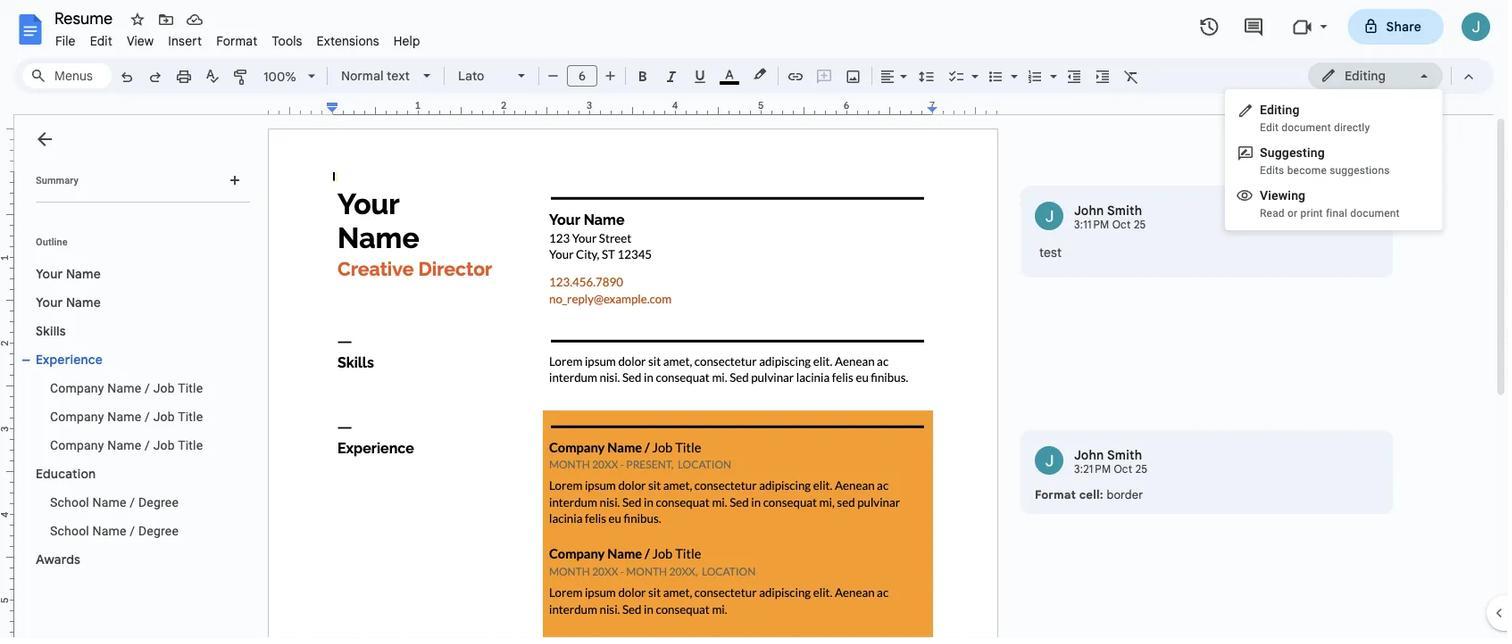 Task type: vqa. For each thing, say whether or not it's contained in the screenshot.


Task type: locate. For each thing, give the bounding box(es) containing it.
edit
[[90, 33, 112, 49], [1260, 121, 1279, 134]]

insert
[[168, 33, 202, 49]]

john smith 3:21 pm oct 25
[[1075, 448, 1148, 477]]

3:21 pm
[[1075, 463, 1111, 477]]

extensions menu item
[[310, 30, 387, 51]]

editing
[[1345, 68, 1386, 84]]

0 vertical spatial document
[[1282, 121, 1332, 134]]

format left tools menu item
[[216, 33, 258, 49]]

outline heading
[[14, 235, 257, 260]]

1 vertical spatial john smith image
[[1035, 447, 1064, 475]]

0 vertical spatial john
[[1075, 203, 1105, 218]]

document inside v iewing read or print final document
[[1351, 207, 1400, 220]]

smith inside john smith 3:21 pm oct 25
[[1108, 448, 1143, 463]]

edits
[[1260, 164, 1285, 177]]

tools menu item
[[265, 30, 310, 51]]

name
[[66, 266, 101, 282], [66, 295, 101, 310], [107, 381, 141, 396], [107, 410, 141, 424], [107, 438, 141, 453], [93, 495, 127, 510], [93, 524, 127, 539]]

oct right 3:11 pm
[[1113, 218, 1131, 232]]

document
[[1282, 121, 1332, 134], [1351, 207, 1400, 220]]

0 horizontal spatial document
[[1282, 121, 1332, 134]]

your name down outline
[[36, 266, 101, 282]]

extensions
[[317, 33, 379, 49]]

john smith image left 3:21 pm
[[1035, 447, 1064, 475]]

document up uggesting
[[1282, 121, 1332, 134]]

job
[[153, 381, 175, 396], [153, 410, 175, 424], [153, 438, 175, 453]]

1 john smith image from the top
[[1035, 202, 1064, 230]]

school down the education
[[50, 495, 89, 510]]

0 vertical spatial your
[[36, 266, 63, 282]]

1 horizontal spatial document
[[1351, 207, 1400, 220]]

menu bar
[[48, 23, 428, 53]]

0 vertical spatial oct
[[1113, 218, 1131, 232]]

your down outline
[[36, 266, 63, 282]]

text
[[387, 68, 410, 84]]

1 vertical spatial john
[[1075, 448, 1105, 463]]

0 horizontal spatial format
[[216, 33, 258, 49]]

1 vertical spatial school name / degree
[[50, 524, 179, 539]]

your name
[[36, 266, 101, 282], [36, 295, 101, 310]]

oct up 'border'
[[1114, 463, 1133, 477]]

styles list. normal text selected. option
[[341, 63, 413, 88]]

1 vertical spatial 25
[[1136, 463, 1148, 477]]

title
[[178, 381, 203, 396], [178, 410, 203, 424], [178, 438, 203, 453]]

1 vertical spatial document
[[1351, 207, 1400, 220]]

2 your name from the top
[[36, 295, 101, 310]]

e diting edit document directly
[[1260, 102, 1371, 134]]

smith for john smith 3:21 pm oct 25
[[1108, 448, 1143, 463]]

0 vertical spatial 25
[[1134, 218, 1147, 232]]

Zoom field
[[256, 63, 323, 90]]

smith
[[1108, 203, 1143, 218], [1108, 448, 1143, 463]]

1 vertical spatial your name
[[36, 295, 101, 310]]

edit down rename text box
[[90, 33, 112, 49]]

your name up the skills
[[36, 295, 101, 310]]

menu containing e
[[1226, 89, 1443, 230]]

0 vertical spatial school
[[50, 495, 89, 510]]

1 horizontal spatial edit
[[1260, 121, 1279, 134]]

25 for john smith 3:21 pm oct 25
[[1136, 463, 1148, 477]]

school name / degree up awards
[[50, 524, 179, 539]]

s uggesting edits become suggestions
[[1260, 145, 1390, 177]]

0 vertical spatial title
[[178, 381, 203, 396]]

2 vertical spatial job
[[153, 438, 175, 453]]

0 vertical spatial company
[[50, 381, 104, 396]]

/
[[145, 381, 150, 396], [145, 410, 150, 424], [145, 438, 150, 453], [130, 495, 135, 510], [130, 524, 135, 539]]

format for format
[[216, 33, 258, 49]]

final
[[1326, 207, 1348, 220]]

text color image
[[720, 63, 740, 85]]

format inside menu item
[[216, 33, 258, 49]]

Font size field
[[567, 65, 605, 88]]

list containing john smith
[[1021, 186, 1394, 515]]

school name / degree down the education
[[50, 495, 179, 510]]

edit down e
[[1260, 121, 1279, 134]]

1 vertical spatial oct
[[1114, 463, 1133, 477]]

john for john smith 3:11 pm oct 25
[[1075, 203, 1105, 218]]

0 vertical spatial john smith image
[[1035, 202, 1064, 230]]

2 degree from the top
[[138, 524, 179, 539]]

2 smith from the top
[[1108, 448, 1143, 463]]

3 company name / job title from the top
[[50, 438, 203, 453]]

edit menu item
[[83, 30, 120, 51]]

1 degree from the top
[[138, 495, 179, 510]]

3 title from the top
[[178, 438, 203, 453]]

help menu item
[[387, 30, 428, 51]]

1 john from the top
[[1075, 203, 1105, 218]]

suggestions
[[1330, 164, 1390, 177]]

Zoom text field
[[259, 64, 302, 89]]

share
[[1387, 19, 1422, 34]]

0 vertical spatial format
[[216, 33, 258, 49]]

1 vertical spatial school
[[50, 524, 89, 539]]

2 school name / degree from the top
[[50, 524, 179, 539]]

normal
[[341, 68, 384, 84]]

0 vertical spatial your name
[[36, 266, 101, 282]]

list
[[1021, 186, 1394, 515]]

v
[[1260, 188, 1269, 203]]

2 school from the top
[[50, 524, 89, 539]]

1 vertical spatial your
[[36, 295, 63, 310]]

document right final
[[1351, 207, 1400, 220]]

your
[[36, 266, 63, 282], [36, 295, 63, 310]]

2 vertical spatial title
[[178, 438, 203, 453]]

john inside john smith 3:21 pm oct 25
[[1075, 448, 1105, 463]]

Font size text field
[[568, 65, 597, 87]]

school
[[50, 495, 89, 510], [50, 524, 89, 539]]

company name / job title
[[50, 381, 203, 396], [50, 410, 203, 424], [50, 438, 203, 453]]

25 inside "john smith 3:11 pm oct 25"
[[1134, 218, 1147, 232]]

john smith image up test
[[1035, 202, 1064, 230]]

outline
[[36, 236, 68, 247]]

oct inside john smith 3:21 pm oct 25
[[1114, 463, 1133, 477]]

1 vertical spatial company name / job title
[[50, 410, 203, 424]]

oct inside "john smith 3:11 pm oct 25"
[[1113, 218, 1131, 232]]

25 right 3:11 pm
[[1134, 218, 1147, 232]]

1 vertical spatial edit
[[1260, 121, 1279, 134]]

25 inside john smith 3:21 pm oct 25
[[1136, 463, 1148, 477]]

2 vertical spatial company name / job title
[[50, 438, 203, 453]]

company
[[50, 381, 104, 396], [50, 410, 104, 424], [50, 438, 104, 453]]

border
[[1107, 488, 1144, 502]]

school name / degree
[[50, 495, 179, 510], [50, 524, 179, 539]]

or
[[1288, 207, 1298, 220]]

document inside e diting edit document directly
[[1282, 121, 1332, 134]]

your up the skills
[[36, 295, 63, 310]]

1 smith from the top
[[1108, 203, 1143, 218]]

view
[[127, 33, 154, 49]]

0 vertical spatial company name / job title
[[50, 381, 203, 396]]

menu bar inside menu bar 'banner'
[[48, 23, 428, 53]]

file
[[55, 33, 76, 49]]

left margin image
[[269, 101, 338, 114]]

0 vertical spatial school name / degree
[[50, 495, 179, 510]]

1 vertical spatial company
[[50, 410, 104, 424]]

2 john smith image from the top
[[1035, 447, 1064, 475]]

format
[[216, 33, 258, 49], [1035, 488, 1076, 502]]

format left cell:
[[1035, 488, 1076, 502]]

25 for john smith 3:11 pm oct 25
[[1134, 218, 1147, 232]]

degree
[[138, 495, 179, 510], [138, 524, 179, 539]]

right margin image
[[928, 101, 997, 114]]

john
[[1075, 203, 1105, 218], [1075, 448, 1105, 463]]

0 vertical spatial degree
[[138, 495, 179, 510]]

25
[[1134, 218, 1147, 232], [1136, 463, 1148, 477]]

oct
[[1113, 218, 1131, 232], [1114, 463, 1133, 477]]

john smith image
[[1035, 202, 1064, 230], [1035, 447, 1064, 475]]

become
[[1288, 164, 1327, 177]]

menu bar containing file
[[48, 23, 428, 53]]

0 vertical spatial job
[[153, 381, 175, 396]]

Menus field
[[22, 63, 112, 88]]

directly
[[1334, 121, 1371, 134]]

1 vertical spatial job
[[153, 410, 175, 424]]

1 vertical spatial format
[[1035, 488, 1076, 502]]

Rename text field
[[48, 7, 123, 29]]

0 vertical spatial edit
[[90, 33, 112, 49]]

1 vertical spatial smith
[[1108, 448, 1143, 463]]

1 vertical spatial degree
[[138, 524, 179, 539]]

2 john from the top
[[1075, 448, 1105, 463]]

2 company name / job title from the top
[[50, 410, 203, 424]]

1 vertical spatial title
[[178, 410, 203, 424]]

edit inside menu item
[[90, 33, 112, 49]]

1 horizontal spatial format
[[1035, 488, 1076, 502]]

25 up 'border'
[[1136, 463, 1148, 477]]

school up awards
[[50, 524, 89, 539]]

0 horizontal spatial edit
[[90, 33, 112, 49]]

application
[[0, 0, 1509, 639]]

0 vertical spatial smith
[[1108, 203, 1143, 218]]

smith inside "john smith 3:11 pm oct 25"
[[1108, 203, 1143, 218]]

menu
[[1226, 89, 1443, 230]]

2 vertical spatial company
[[50, 438, 104, 453]]

3:11 pm
[[1075, 218, 1110, 232]]

format cell: border
[[1035, 488, 1144, 502]]

john inside "john smith 3:11 pm oct 25"
[[1075, 203, 1105, 218]]



Task type: describe. For each thing, give the bounding box(es) containing it.
main toolbar
[[111, 63, 1146, 90]]

1 your name from the top
[[36, 266, 101, 282]]

v iewing read or print final document
[[1260, 188, 1400, 220]]

application containing share
[[0, 0, 1509, 639]]

3 company from the top
[[50, 438, 104, 453]]

cell:
[[1080, 488, 1104, 502]]

3 job from the top
[[153, 438, 175, 453]]

file menu item
[[48, 30, 83, 51]]

insert image image
[[844, 63, 864, 88]]

highlight color image
[[750, 63, 770, 85]]

share button
[[1348, 9, 1444, 45]]

summary heading
[[36, 173, 78, 188]]

help
[[394, 33, 420, 49]]

top margin image
[[0, 130, 13, 177]]

uggesting
[[1268, 145, 1325, 160]]

tools
[[272, 33, 302, 49]]

line & paragraph spacing image
[[917, 63, 937, 88]]

1 job from the top
[[153, 381, 175, 396]]

john smith image for john smith 3:21 pm oct 25
[[1035, 447, 1064, 475]]

Star checkbox
[[125, 7, 150, 32]]

editing button
[[1309, 63, 1443, 89]]

1 title from the top
[[178, 381, 203, 396]]

1 school from the top
[[50, 495, 89, 510]]

lato option
[[458, 63, 507, 88]]

document outline element
[[14, 115, 257, 639]]

format for format cell: border
[[1035, 488, 1076, 502]]

2 job from the top
[[153, 410, 175, 424]]

s
[[1260, 145, 1268, 160]]

education
[[36, 466, 96, 482]]

view menu item
[[120, 30, 161, 51]]

2 your from the top
[[36, 295, 63, 310]]

mode and view toolbar
[[1308, 58, 1484, 94]]

format menu item
[[209, 30, 265, 51]]

1 your from the top
[[36, 266, 63, 282]]

john smith image for john smith 3:11 pm oct 25
[[1035, 202, 1064, 230]]

oct for john smith 3:21 pm oct 25
[[1114, 463, 1133, 477]]

insert menu item
[[161, 30, 209, 51]]

2 company from the top
[[50, 410, 104, 424]]

1 company name / job title from the top
[[50, 381, 203, 396]]

1 company from the top
[[50, 381, 104, 396]]

2 title from the top
[[178, 410, 203, 424]]

awards
[[36, 552, 80, 568]]

diting
[[1268, 102, 1300, 117]]

oct for john smith 3:11 pm oct 25
[[1113, 218, 1131, 232]]

smith for john smith 3:11 pm oct 25
[[1108, 203, 1143, 218]]

menu bar banner
[[0, 0, 1509, 639]]

normal text
[[341, 68, 410, 84]]

print
[[1301, 207, 1324, 220]]

test
[[1040, 245, 1062, 260]]

menu inside application
[[1226, 89, 1443, 230]]

edit inside e diting edit document directly
[[1260, 121, 1279, 134]]

experience
[[36, 352, 103, 368]]

summary
[[36, 175, 78, 186]]

e
[[1260, 102, 1268, 117]]

john smith 3:11 pm oct 25
[[1075, 203, 1147, 232]]

1 school name / degree from the top
[[50, 495, 179, 510]]

list inside application
[[1021, 186, 1394, 515]]

read
[[1260, 207, 1285, 220]]

skills
[[36, 323, 66, 339]]

iewing
[[1269, 188, 1306, 203]]

lato
[[458, 68, 485, 84]]

john for john smith 3:21 pm oct 25
[[1075, 448, 1105, 463]]



